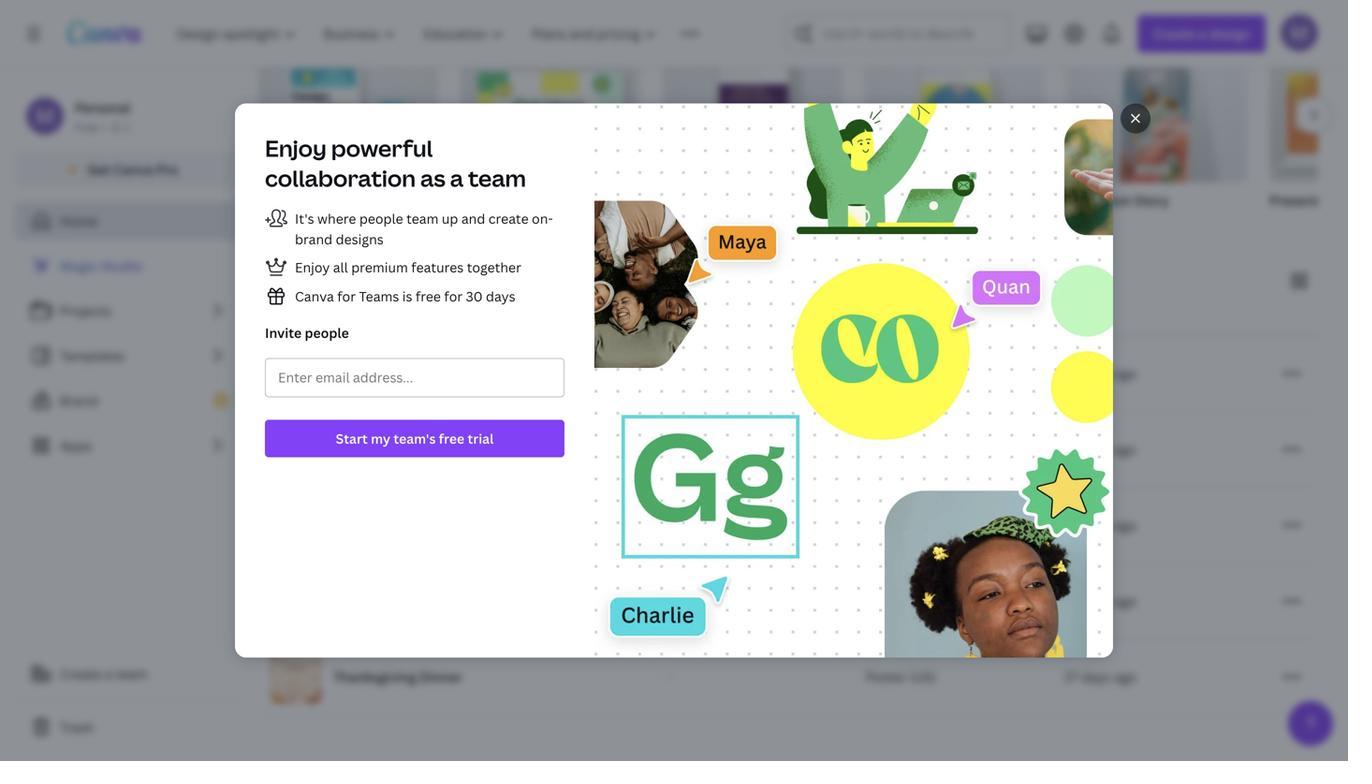 Task type: vqa. For each thing, say whether or not it's contained in the screenshot.
Canva inside the button
yes



Task type: locate. For each thing, give the bounding box(es) containing it.
designs inside 'it's where people team up and create on- brand designs'
[[336, 230, 384, 248]]

story
[[1135, 192, 1170, 209]]

1 vertical spatial team
[[407, 210, 439, 228]]

1 vertical spatial free
[[439, 430, 465, 448]]

(landscape)
[[759, 192, 837, 209]]

0 vertical spatial canva
[[114, 161, 153, 178]]

instagram for instagram post
[[866, 365, 929, 383]]

you might want to try...
[[259, 10, 447, 33]]

1 vertical spatial a
[[105, 665, 112, 683]]

0 horizontal spatial canva
[[114, 161, 153, 178]]

1 -- from the top
[[667, 444, 673, 455]]

0 vertical spatial marketing
[[333, 441, 398, 458]]

free left trial at bottom left
[[439, 430, 465, 448]]

2 vertical spatial team
[[116, 665, 148, 683]]

name
[[266, 309, 303, 326]]

17 days ago
[[1065, 441, 1136, 458]]

canva
[[114, 161, 153, 178], [295, 288, 334, 305]]

might
[[293, 10, 341, 33]]

doc up poster
[[866, 592, 891, 610]]

brand
[[60, 392, 98, 410]]

instagram inside group
[[865, 192, 929, 209]]

ago for doc
[[1115, 592, 1137, 610]]

for
[[337, 288, 356, 305], [444, 288, 463, 305]]

beige
[[333, 517, 369, 534]]

sales
[[485, 517, 519, 534]]

0 vertical spatial team
[[468, 163, 526, 193]]

for left the '30'
[[444, 288, 463, 305]]

create
[[60, 665, 102, 683]]

people right invite
[[305, 324, 349, 342]]

enjoy inside list
[[295, 259, 330, 276]]

start my team's free trial
[[336, 430, 494, 448]]

start
[[336, 430, 368, 448]]

designs down where
[[336, 230, 384, 248]]

1 website from the left
[[655, 517, 706, 534]]

1 horizontal spatial website
[[866, 517, 917, 534]]

as
[[421, 163, 446, 193]]

it's where people team up and create on- brand designs
[[295, 210, 553, 248]]

projects
[[60, 302, 112, 320]]

0 vertical spatial free
[[416, 288, 441, 305]]

marketing
[[333, 441, 398, 458], [534, 517, 598, 534]]

instagram down type
[[866, 365, 929, 383]]

all
[[333, 259, 348, 276]]

post
[[727, 192, 756, 209], [933, 192, 961, 209], [455, 365, 483, 383], [933, 365, 961, 383]]

1 27 days ago from the top
[[1065, 365, 1137, 383]]

1 horizontal spatial marketing
[[534, 517, 598, 534]]

instagram inside "group"
[[1068, 192, 1132, 209]]

free right 'is'
[[416, 288, 441, 305]]

teams
[[359, 288, 399, 305]]

enjoy down brand
[[295, 259, 330, 276]]

resume
[[601, 517, 652, 534]]

doc up the recent
[[259, 192, 284, 209]]

2 group from the left
[[461, 48, 641, 183]]

None search field
[[786, 15, 1011, 52]]

team
[[468, 163, 526, 193], [407, 210, 439, 228], [116, 665, 148, 683]]

0 horizontal spatial website
[[655, 517, 706, 534]]

enjoy powerful collaboration as a team
[[265, 133, 526, 193]]

days for presentation
[[1081, 441, 1111, 458]]

designs down brand
[[320, 269, 383, 292]]

4 group from the left
[[865, 48, 1045, 183]]

team inside button
[[116, 665, 148, 683]]

team right create
[[116, 665, 148, 683]]

4 -- from the top
[[667, 672, 673, 682]]

try...
[[411, 10, 447, 33]]

days
[[486, 288, 516, 305], [1082, 365, 1111, 383], [1081, 441, 1111, 458], [1082, 517, 1111, 534], [1082, 592, 1111, 610], [1082, 668, 1111, 686]]

1 horizontal spatial team
[[407, 210, 439, 228]]

2 horizontal spatial team
[[468, 163, 526, 193]]

3 -- from the top
[[667, 596, 673, 606]]

group for instagram post (square)
[[865, 48, 1045, 183]]

0 horizontal spatial people
[[305, 324, 349, 342]]

27 days ago for instagram post
[[1065, 365, 1137, 383]]

--
[[667, 444, 673, 455], [667, 520, 673, 531], [667, 596, 673, 606], [667, 672, 673, 682]]

0 horizontal spatial list
[[15, 247, 244, 465]]

canva up name
[[295, 288, 334, 305]]

studio
[[101, 257, 143, 275]]

people
[[359, 210, 403, 228], [305, 324, 349, 342]]

3 27 from the top
[[1065, 592, 1079, 610]]

list
[[265, 207, 565, 308], [15, 247, 244, 465]]

team left up
[[407, 210, 439, 228]]

3 27 days ago from the top
[[1065, 592, 1137, 610]]

1 vertical spatial canva
[[295, 288, 334, 305]]

magic studio link
[[15, 247, 244, 285]]

1 horizontal spatial people
[[359, 210, 403, 228]]

6 group from the left
[[1270, 48, 1349, 183]]

instagram left "(square)" at right
[[865, 192, 929, 209]]

Email to invite text field
[[278, 360, 552, 396]]

17
[[1065, 441, 1078, 458]]

people right where
[[359, 210, 403, 228]]

instagram post (square) group
[[865, 48, 1045, 233]]

-- for doc
[[667, 596, 673, 606]]

post for instagram post (square)
[[933, 192, 961, 209]]

facebook post (landscape)
[[663, 192, 837, 209]]

brand link
[[15, 382, 244, 420]]

thanksgiving
[[333, 668, 416, 686]]

premium
[[351, 259, 408, 276]]

2 -- from the top
[[667, 520, 673, 531]]

instagram post (square)
[[865, 192, 1018, 209]]

enjoy all premium features together
[[295, 259, 522, 276]]

1 vertical spatial people
[[305, 324, 349, 342]]

trial
[[468, 430, 494, 448]]

4 27 from the top
[[1065, 668, 1079, 686]]

autumn
[[333, 365, 385, 383]]

2 27 from the top
[[1065, 517, 1079, 534]]

1 horizontal spatial a
[[450, 163, 464, 193]]

templates link
[[15, 337, 244, 375]]

1 horizontal spatial presentation
[[866, 441, 947, 458]]

edited
[[1061, 309, 1102, 326]]

list containing magic studio
[[15, 247, 244, 465]]

0 horizontal spatial for
[[337, 288, 356, 305]]

-- for website
[[667, 520, 673, 531]]

group
[[259, 48, 438, 183], [461, 48, 641, 183], [663, 48, 843, 183], [865, 48, 1045, 183], [1068, 48, 1248, 194], [1270, 48, 1349, 183]]

ago for instagram post
[[1115, 365, 1137, 383]]

0 horizontal spatial marketing
[[333, 441, 398, 458]]

27 for instagram post
[[1065, 365, 1079, 383]]

27 days ago for doc
[[1065, 592, 1137, 610]]

designs
[[336, 230, 384, 248], [320, 269, 383, 292]]

people
[[664, 309, 707, 326]]

2 27 days ago from the top
[[1065, 517, 1137, 534]]

27 for website
[[1065, 517, 1079, 534]]

1 group from the left
[[259, 48, 438, 183]]

free
[[416, 288, 441, 305], [439, 430, 465, 448]]

enjoy inside enjoy powerful collaboration as a team
[[265, 133, 327, 163]]

0 vertical spatial a
[[450, 163, 464, 193]]

0 vertical spatial designs
[[336, 230, 384, 248]]

ago for poster (us)
[[1115, 668, 1137, 686]]

1 27 from the top
[[1065, 365, 1079, 383]]

1
[[124, 119, 130, 135]]

instagram
[[865, 192, 929, 209], [1068, 192, 1132, 209], [388, 365, 452, 383], [866, 365, 929, 383]]

ago
[[1115, 365, 1137, 383], [1114, 441, 1136, 458], [1115, 517, 1137, 534], [1115, 592, 1137, 610], [1115, 668, 1137, 686]]

0 horizontal spatial team
[[116, 665, 148, 683]]

for down all
[[337, 288, 356, 305]]

27
[[1065, 365, 1079, 383], [1065, 517, 1079, 534], [1065, 592, 1079, 610], [1065, 668, 1079, 686]]

on-
[[532, 210, 553, 228]]

instagram left story
[[1068, 192, 1132, 209]]

canva left pro at top
[[114, 161, 153, 178]]

1 for from the left
[[337, 288, 356, 305]]

5 group from the left
[[1068, 48, 1248, 194]]

free inside list
[[416, 288, 441, 305]]

days for website
[[1082, 517, 1111, 534]]

team up create
[[468, 163, 526, 193]]

1 horizontal spatial canva
[[295, 288, 334, 305]]

1 horizontal spatial list
[[265, 207, 565, 308]]

a
[[450, 163, 464, 193], [105, 665, 112, 683]]

a right "as"
[[450, 163, 464, 193]]

27 for poster (us)
[[1065, 668, 1079, 686]]

(us)
[[910, 668, 937, 686]]

0 horizontal spatial doc
[[259, 192, 284, 209]]

4 27 days ago from the top
[[1065, 668, 1137, 686]]

days for doc
[[1082, 592, 1111, 610]]

website
[[655, 517, 706, 534], [866, 517, 917, 534]]

enjoy for enjoy powerful collaboration as a team
[[265, 133, 327, 163]]

get
[[88, 161, 111, 178]]

0 vertical spatial doc
[[259, 192, 284, 209]]

0 horizontal spatial a
[[105, 665, 112, 683]]

1 horizontal spatial for
[[444, 288, 463, 305]]

team inside 'it's where people team up and create on- brand designs'
[[407, 210, 439, 228]]

30
[[466, 288, 483, 305]]

3 group from the left
[[663, 48, 843, 183]]

a right create
[[105, 665, 112, 683]]

create a team
[[60, 665, 148, 683]]

0 vertical spatial enjoy
[[265, 133, 327, 163]]

1 vertical spatial enjoy
[[295, 259, 330, 276]]

apps
[[60, 437, 92, 455]]

1 vertical spatial marketing
[[534, 517, 598, 534]]

free •
[[75, 119, 107, 135]]

days for poster (us)
[[1082, 668, 1111, 686]]

-- for poster (us)
[[667, 672, 673, 682]]

projects link
[[15, 292, 244, 330]]

enjoy up it's
[[265, 133, 327, 163]]

get canva pro button
[[15, 152, 244, 187]]

-
[[667, 444, 670, 455], [670, 444, 673, 455], [667, 520, 670, 531], [670, 520, 673, 531], [667, 596, 670, 606], [670, 596, 673, 606], [667, 672, 670, 682], [670, 672, 673, 682]]

doc
[[259, 192, 284, 209], [866, 592, 891, 610]]

1 horizontal spatial doc
[[866, 592, 891, 610]]

is
[[403, 288, 413, 305]]

recent
[[259, 269, 316, 292]]

0 vertical spatial people
[[359, 210, 403, 228]]

and
[[462, 210, 485, 228]]

instagram story group
[[1068, 48, 1248, 233]]



Task type: describe. For each thing, give the bounding box(es) containing it.
free inside button
[[439, 430, 465, 448]]

canva inside list
[[295, 288, 334, 305]]

days for instagram post
[[1082, 365, 1111, 383]]

enjoy for enjoy all premium features together
[[295, 259, 330, 276]]

home link
[[15, 202, 244, 240]]

brown
[[372, 517, 413, 534]]

it's
[[295, 210, 314, 228]]

want
[[345, 10, 385, 33]]

ago for website
[[1115, 517, 1137, 534]]

group for presentation
[[1270, 48, 1349, 183]]

thanksgiving dinner
[[333, 668, 463, 686]]

a inside enjoy powerful collaboration as a team
[[450, 163, 464, 193]]

poster
[[866, 668, 907, 686]]

(square)
[[964, 192, 1018, 209]]

•
[[102, 119, 107, 135]]

list containing it's where people team up and create on- brand designs
[[265, 207, 565, 308]]

type
[[862, 309, 893, 326]]

27 days ago for website
[[1065, 517, 1137, 534]]

instagram for instagram story
[[1068, 192, 1132, 209]]

canva inside button
[[114, 161, 153, 178]]

a inside button
[[105, 665, 112, 683]]

create
[[489, 210, 529, 228]]

group for instagram story
[[1068, 48, 1248, 194]]

create a team button
[[15, 656, 244, 693]]

magic studio
[[60, 257, 143, 275]]

doc group
[[259, 48, 438, 233]]

home
[[60, 212, 98, 230]]

1 vertical spatial doc
[[866, 592, 891, 610]]

instagram post
[[866, 365, 961, 383]]

2 website from the left
[[866, 517, 917, 534]]

instagram right the autumn
[[388, 365, 452, 383]]

monotone
[[416, 517, 482, 534]]

personal
[[75, 99, 131, 117]]

invite people
[[265, 324, 349, 342]]

canva for teams is free for 30 days
[[295, 288, 516, 305]]

people inside 'it's where people team up and create on- brand designs'
[[359, 210, 403, 228]]

collaboration
[[265, 163, 416, 193]]

pro
[[156, 161, 178, 178]]

team inside enjoy powerful collaboration as a team
[[468, 163, 526, 193]]

to
[[389, 10, 407, 33]]

trash
[[60, 719, 94, 737]]

group for facebook post (landscape)
[[663, 48, 843, 183]]

recent designs
[[259, 269, 383, 292]]

group for doc
[[259, 48, 438, 183]]

poster (us)
[[866, 668, 937, 686]]

invite
[[265, 324, 302, 342]]

brand
[[295, 230, 333, 248]]

&
[[522, 517, 531, 534]]

instagram for instagram post (square)
[[865, 192, 929, 209]]

presentation (16:9) group
[[1270, 48, 1349, 233]]

27 days ago for poster (us)
[[1065, 668, 1137, 686]]

facebook
[[663, 192, 724, 209]]

27 for doc
[[1065, 592, 1079, 610]]

2 for from the left
[[444, 288, 463, 305]]

-- for presentation
[[667, 444, 673, 455]]

you
[[259, 10, 289, 33]]

up
[[442, 210, 458, 228]]

get canva pro
[[88, 161, 178, 178]]

1 vertical spatial designs
[[320, 269, 383, 292]]

trash link
[[15, 709, 244, 746]]

my
[[371, 430, 391, 448]]

ago for presentation
[[1114, 441, 1136, 458]]

features
[[411, 259, 464, 276]]

magic
[[60, 257, 98, 275]]

templates
[[60, 347, 125, 365]]

apps link
[[15, 427, 244, 465]]

0 horizontal spatial presentation
[[401, 441, 483, 458]]

post for instagram post
[[933, 365, 961, 383]]

powerful
[[331, 133, 433, 163]]

whiteboard group
[[461, 48, 641, 233]]

start my team's free trial button
[[265, 420, 565, 458]]

facebook post (landscape) group
[[663, 48, 843, 233]]

post for facebook post (landscape)
[[727, 192, 756, 209]]

doc inside group
[[259, 192, 284, 209]]

together
[[467, 259, 522, 276]]

dinner
[[419, 668, 463, 686]]

top level navigation element
[[165, 15, 741, 52]]

team's
[[394, 430, 436, 448]]

free
[[75, 119, 99, 135]]

beige brown monotone sales & marketing resume website
[[333, 517, 706, 534]]

where
[[318, 210, 356, 228]]

marketing presentation
[[333, 441, 483, 458]]

autumn instagram post
[[333, 365, 483, 383]]

days inside list
[[486, 288, 516, 305]]

instagram story
[[1068, 192, 1170, 209]]

2 horizontal spatial presentation
[[1270, 192, 1349, 209]]



